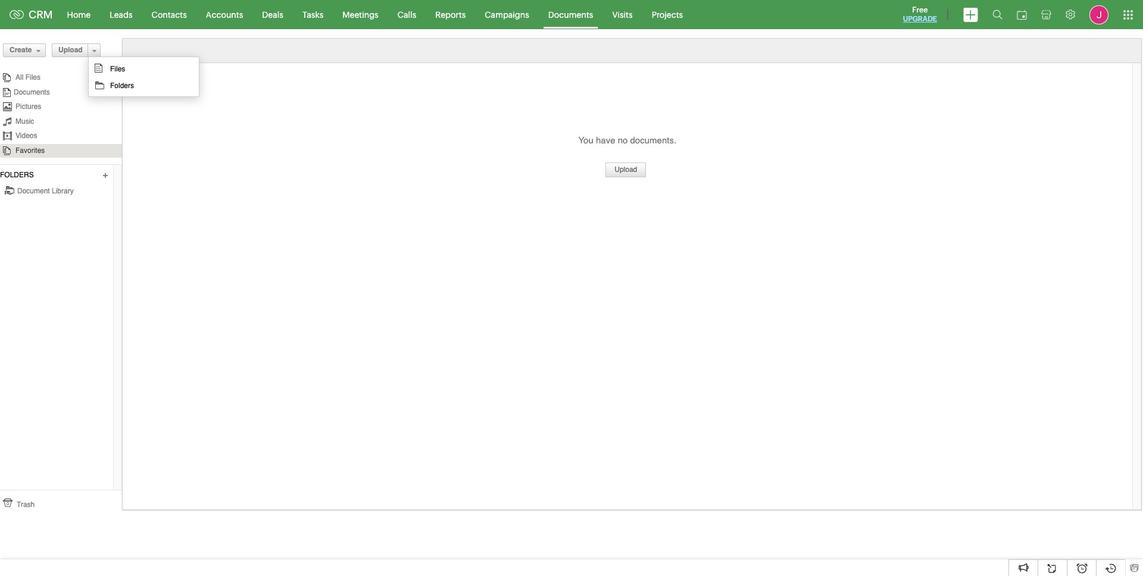 Task type: locate. For each thing, give the bounding box(es) containing it.
accounts link
[[197, 0, 253, 29]]

deals link
[[253, 0, 293, 29]]

accounts
[[206, 10, 243, 19]]

campaigns link
[[476, 0, 539, 29]]

contacts link
[[142, 0, 197, 29]]

search image
[[993, 10, 1003, 20]]

tasks
[[303, 10, 324, 19]]

crm
[[29, 8, 53, 21]]

projects link
[[643, 0, 693, 29]]

reports link
[[426, 0, 476, 29]]

contacts
[[152, 10, 187, 19]]

profile element
[[1083, 0, 1116, 29]]

create menu image
[[964, 7, 979, 22]]

visits
[[613, 10, 633, 19]]

home
[[67, 10, 91, 19]]

leads
[[110, 10, 133, 19]]

documents link
[[539, 0, 603, 29]]

meetings
[[343, 10, 379, 19]]



Task type: describe. For each thing, give the bounding box(es) containing it.
upgrade
[[904, 15, 938, 23]]

home link
[[58, 0, 100, 29]]

leads link
[[100, 0, 142, 29]]

calls
[[398, 10, 417, 19]]

reports
[[436, 10, 466, 19]]

documents
[[549, 10, 594, 19]]

campaigns
[[485, 10, 530, 19]]

deals
[[262, 10, 284, 19]]

calls link
[[388, 0, 426, 29]]

free upgrade
[[904, 5, 938, 23]]

calendar image
[[1018, 10, 1028, 19]]

search element
[[986, 0, 1010, 29]]

crm link
[[10, 8, 53, 21]]

projects
[[652, 10, 684, 19]]

meetings link
[[333, 0, 388, 29]]

free
[[913, 5, 929, 14]]

visits link
[[603, 0, 643, 29]]

profile image
[[1090, 5, 1109, 24]]

create menu element
[[957, 0, 986, 29]]

tasks link
[[293, 0, 333, 29]]



Task type: vqa. For each thing, say whether or not it's contained in the screenshot.
THE UPGRADE
yes



